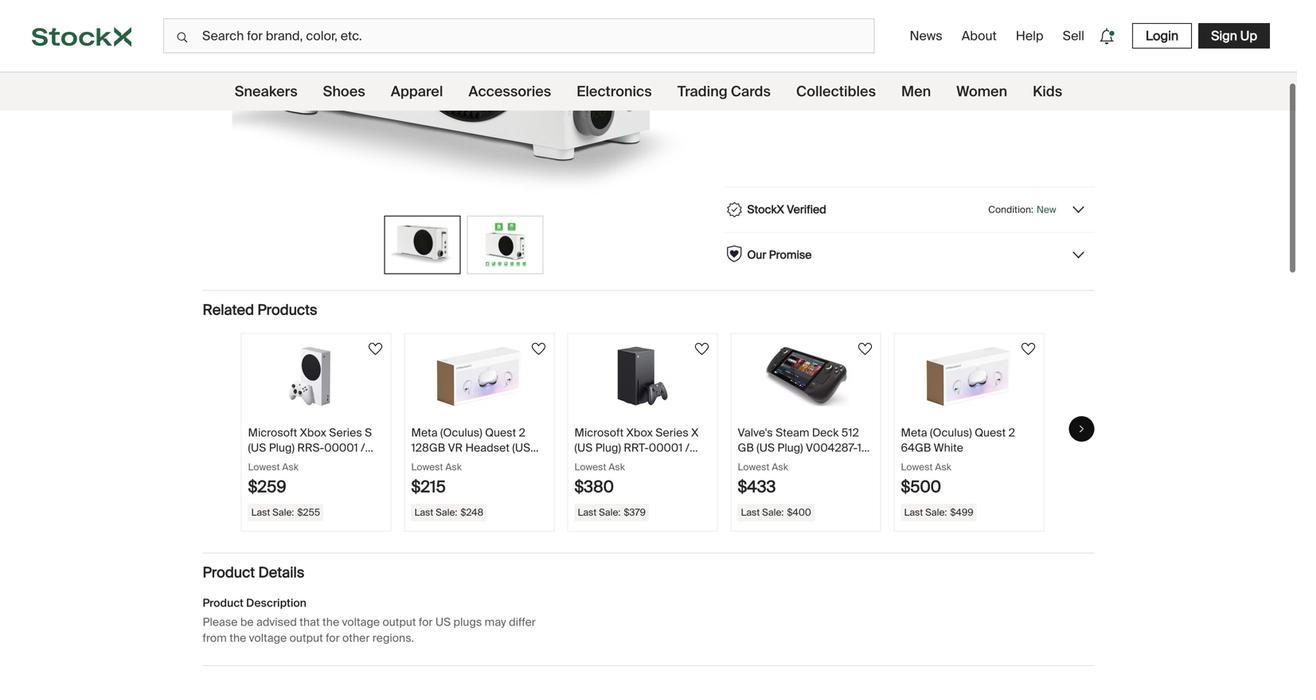 Task type: locate. For each thing, give the bounding box(es) containing it.
plug) down steam
[[778, 441, 803, 456]]

lowest inside meta (oculus) quest 2 64gb white lowest ask $500
[[901, 461, 933, 473]]

series inside microsoft xbox series s (us plug) rrs-00001 / rrs-00005 white
[[329, 426, 362, 440]]

about
[[962, 27, 997, 44]]

last down $215
[[414, 506, 433, 519]]

voltage up other
[[342, 615, 380, 630]]

deck
[[812, 426, 839, 440]]

sale: left $379
[[599, 506, 621, 519]]

meta (oculus) quest 2 64gb white lowest ask $500
[[901, 426, 1015, 497]]

sale: left $499
[[925, 506, 947, 519]]

trading cards
[[677, 82, 771, 101]]

$55 ▼ -$4 (-6.8%)
[[725, 73, 798, 113]]

lowest ask $215
[[411, 461, 462, 497]]

quest down the meta (oculus) quest 2 64gb white image
[[975, 426, 1006, 440]]

2 00001 from the left
[[649, 441, 683, 456]]

0 horizontal spatial voltage
[[249, 631, 287, 646]]

product
[[203, 564, 255, 582], [203, 596, 244, 611]]

1 2 from the left
[[519, 426, 526, 440]]

quest for plug)
[[485, 426, 516, 440]]

view left sales
[[1029, 76, 1053, 91]]

(oculus) up vr at bottom
[[440, 426, 482, 440]]

rrs- up 00005
[[297, 441, 324, 456]]

$433
[[738, 477, 776, 497]]

0 horizontal spatial view
[[887, 76, 911, 91]]

1 horizontal spatial quest
[[975, 426, 1006, 440]]

0 horizontal spatial 00001
[[324, 441, 358, 456]]

login
[[1146, 27, 1179, 44]]

2 follow image from the left
[[529, 340, 548, 359]]

ask for $259
[[282, 461, 299, 473]]

2 lowest from the left
[[411, 461, 443, 473]]

ask down vr at bottom
[[445, 461, 462, 473]]

xbox for $259
[[300, 426, 326, 440]]

lowest inside lowest ask $259
[[248, 461, 280, 473]]

output up regions.
[[383, 615, 416, 630]]

3 sale: from the left
[[599, 506, 621, 519]]

3 (us from the left
[[575, 441, 593, 456]]

1 00001 from the left
[[324, 441, 358, 456]]

0 horizontal spatial meta
[[411, 426, 438, 440]]

ask up $380
[[609, 461, 625, 473]]

3 view from the left
[[1029, 76, 1053, 91]]

1 meta from the left
[[411, 426, 438, 440]]

2 horizontal spatial view
[[1029, 76, 1053, 91]]

products
[[257, 301, 317, 319]]

0 horizontal spatial microsoft
[[248, 426, 297, 440]]

(oculus) up 64gb
[[930, 426, 972, 440]]

1 horizontal spatial microsoft
[[575, 426, 624, 440]]

sign up
[[1211, 27, 1257, 44]]

meta (oculus) quest 2 128gb vr headset  (us plug)
[[411, 426, 530, 471]]

plug) inside meta (oculus) quest 2 128gb vr headset  (us plug)
[[411, 456, 437, 471]]

/ inside the microsoft xbox series x (us plug) rrt-00001 / rrt-00024 black
[[685, 441, 690, 456]]

toggle promise value prop image
[[1071, 247, 1087, 263]]

5 sale: from the left
[[925, 506, 947, 519]]

last down $500
[[904, 506, 923, 519]]

3 follow image from the left
[[692, 340, 712, 359]]

4 (us from the left
[[757, 441, 775, 456]]

2
[[519, 426, 526, 440], [1009, 426, 1015, 440]]

series left x
[[656, 426, 689, 440]]

collectibles link
[[796, 72, 876, 111]]

lowest inside lowest ask $215
[[411, 461, 443, 473]]

plug) down 128gb
[[411, 456, 437, 471]]

product inside product description please be advised that the voltage output for us plugs may differ from the voltage output for other regions.
[[203, 596, 244, 611]]

rrs-
[[297, 441, 324, 456], [248, 456, 275, 471]]

kids
[[1033, 82, 1062, 101]]

2 (us from the left
[[512, 441, 530, 456]]

0 horizontal spatial xbox
[[300, 426, 326, 440]]

1 follow image from the left
[[366, 340, 385, 359]]

xbox up the black
[[626, 426, 653, 440]]

1 view from the left
[[887, 76, 911, 91]]

description
[[246, 596, 307, 611]]

cards
[[731, 82, 771, 101]]

$499
[[950, 506, 974, 519]]

bids
[[986, 76, 1008, 91]]

ask inside lowest ask $215
[[445, 461, 462, 473]]

the right that
[[323, 615, 339, 630]]

the
[[323, 615, 339, 630], [230, 631, 246, 646]]

lowest down 64gb
[[901, 461, 933, 473]]

4 sale: from the left
[[762, 506, 784, 519]]

2 for $500
[[1009, 426, 1015, 440]]

ask inside lowest ask $433
[[772, 461, 788, 473]]

ask up $259
[[282, 461, 299, 473]]

00001 inside microsoft xbox series s (us plug) rrs-00001 / rrs-00005 white
[[324, 441, 358, 456]]

series inside the microsoft xbox series x (us plug) rrt-00001 / rrt-00024 black
[[656, 426, 689, 440]]

view asks button
[[880, 70, 945, 98]]

1 series from the left
[[329, 426, 362, 440]]

ask for $380
[[609, 461, 625, 473]]

apparel link
[[391, 72, 443, 111]]

2 inside meta (oculus) quest 2 128gb vr headset  (us plug)
[[519, 426, 526, 440]]

last down $380
[[578, 506, 597, 519]]

5 lowest from the left
[[901, 461, 933, 473]]

meta for $500
[[901, 426, 927, 440]]

condition: new
[[988, 203, 1056, 216]]

sell left notification unread icon
[[1063, 27, 1085, 44]]

(us right headset on the left
[[512, 441, 530, 456]]

1 xbox from the left
[[300, 426, 326, 440]]

plug) inside the microsoft xbox series x (us plug) rrt-00001 / rrt-00024 black
[[595, 441, 621, 456]]

help link
[[1010, 21, 1050, 51]]

1 horizontal spatial sell
[[1063, 27, 1085, 44]]

1 horizontal spatial the
[[323, 615, 339, 630]]

1 sale: from the left
[[272, 506, 294, 519]]

1 horizontal spatial nextproductimage image
[[474, 223, 536, 267]]

view left bids
[[959, 76, 983, 91]]

details
[[258, 564, 304, 582]]

us
[[435, 615, 451, 630]]

0 horizontal spatial sell
[[821, 12, 843, 29]]

follow image
[[366, 340, 385, 359], [529, 340, 548, 359], [692, 340, 712, 359], [856, 340, 875, 359], [1019, 340, 1038, 359]]

0 horizontal spatial nextproductimage image
[[391, 223, 454, 267]]

meta up 64gb
[[901, 426, 927, 440]]

1 horizontal spatial (oculus)
[[930, 426, 972, 440]]

lowest for $215
[[411, 461, 443, 473]]

0 horizontal spatial (oculus)
[[440, 426, 482, 440]]

4 lowest from the left
[[738, 461, 770, 473]]

$215
[[411, 477, 446, 497]]

sell for $50 or ask for more link
[[739, 12, 1081, 29]]

2 inside meta (oculus) quest 2 64gb white lowest ask $500
[[1009, 426, 1015, 440]]

plug) inside valve's steam deck 512 gb (us plug) v004287-10 / v004287-20 / v004287- 30
[[778, 441, 803, 456]]

$55
[[725, 73, 754, 93]]

tab list
[[381, 213, 547, 278]]

plug) up 00024
[[595, 441, 621, 456]]

white right 64gb
[[934, 441, 963, 456]]

2 (oculus) from the left
[[930, 426, 972, 440]]

0 horizontal spatial the
[[230, 631, 246, 646]]

1 horizontal spatial rrs-
[[297, 441, 324, 456]]

v004287-
[[806, 441, 857, 456], [745, 456, 796, 471], [820, 456, 872, 471]]

2 xbox from the left
[[626, 426, 653, 440]]

1 vertical spatial product
[[203, 596, 244, 611]]

product for product description please be advised that the voltage output for us plugs may differ from the voltage output for other regions.
[[203, 596, 244, 611]]

or
[[892, 12, 904, 29]]

1 product from the top
[[203, 564, 255, 582]]

meta inside meta (oculus) quest 2 128gb vr headset  (us plug)
[[411, 426, 438, 440]]

voltage down advised
[[249, 631, 287, 646]]

white
[[934, 441, 963, 456], [314, 456, 344, 471]]

1 horizontal spatial white
[[934, 441, 963, 456]]

/ left gb on the bottom right
[[685, 441, 690, 456]]

sell for sell for $50 or ask for more
[[821, 12, 843, 29]]

sale: left "$248"
[[436, 506, 457, 519]]

microsoft inside microsoft xbox series s (us plug) rrs-00001 / rrs-00005 white
[[248, 426, 297, 440]]

plug) up 00005
[[269, 441, 295, 456]]

2 quest from the left
[[975, 426, 1006, 440]]

0 horizontal spatial white
[[314, 456, 344, 471]]

sale: for $259
[[272, 506, 294, 519]]

output
[[383, 615, 416, 630], [290, 631, 323, 646]]

(us up lowest ask $259
[[248, 441, 266, 456]]

lowest for $433
[[738, 461, 770, 473]]

last down $259
[[251, 506, 270, 519]]

(oculus) inside meta (oculus) quest 2 128gb vr headset  (us plug)
[[440, 426, 482, 440]]

(oculus) inside meta (oculus) quest 2 64gb white lowest ask $500
[[930, 426, 972, 440]]

gb
[[738, 441, 754, 456]]

2 microsoft from the left
[[575, 426, 624, 440]]

other
[[342, 631, 370, 646]]

1 horizontal spatial view
[[959, 76, 983, 91]]

sales
[[1056, 76, 1084, 91]]

product details
[[203, 564, 304, 582]]

2 down meta (oculus) quest 2 128gb vr headset  (us plug) image
[[519, 426, 526, 440]]

2 last from the left
[[414, 506, 433, 519]]

rrs- up $259
[[248, 456, 275, 471]]

quest
[[485, 426, 516, 440], [975, 426, 1006, 440]]

rrt- up the black
[[624, 441, 649, 456]]

xbox inside microsoft xbox series s (us plug) rrs-00001 / rrs-00005 white
[[300, 426, 326, 440]]

follow image for $215
[[529, 340, 548, 359]]

2 series from the left
[[656, 426, 689, 440]]

0 horizontal spatial 2
[[519, 426, 526, 440]]

1 microsoft from the left
[[248, 426, 297, 440]]

sale: left $255
[[272, 506, 294, 519]]

1 horizontal spatial 2
[[1009, 426, 1015, 440]]

$500
[[901, 477, 941, 497]]

lowest for $380
[[575, 461, 606, 473]]

voltage
[[342, 615, 380, 630], [249, 631, 287, 646]]

0 vertical spatial voltage
[[342, 615, 380, 630]]

0 vertical spatial product
[[203, 564, 255, 582]]

view for view asks
[[887, 76, 911, 91]]

ask inside lowest ask $259
[[282, 461, 299, 473]]

$380
[[575, 477, 614, 497]]

microsoft up 00005
[[248, 426, 297, 440]]

00001 for $380
[[649, 441, 683, 456]]

xbox
[[300, 426, 326, 440], [626, 426, 653, 440]]

(us down valve's
[[757, 441, 775, 456]]

apparel
[[391, 82, 443, 101]]

4 follow image from the left
[[856, 340, 875, 359]]

lowest down 128gb
[[411, 461, 443, 473]]

2 view from the left
[[959, 76, 983, 91]]

1 last from the left
[[251, 506, 270, 519]]

sale: left "$400"
[[762, 506, 784, 519]]

4 last from the left
[[741, 506, 760, 519]]

(us
[[248, 441, 266, 456], [512, 441, 530, 456], [575, 441, 593, 456], [757, 441, 775, 456]]

ask inside lowest ask $380
[[609, 461, 625, 473]]

quest inside meta (oculus) quest 2 64gb white lowest ask $500
[[975, 426, 1006, 440]]

lowest inside lowest ask $380
[[575, 461, 606, 473]]

ask inside meta (oculus) quest 2 64gb white lowest ask $500
[[935, 461, 952, 473]]

view for view sales
[[1029, 76, 1053, 91]]

(us inside the microsoft xbox series x (us plug) rrt-00001 / rrt-00024 black
[[575, 441, 593, 456]]

1 horizontal spatial xbox
[[626, 426, 653, 440]]

last sale: $248
[[414, 506, 483, 519]]

meta up 128gb
[[411, 426, 438, 440]]

(oculus) for plug)
[[440, 426, 482, 440]]

00001 inside the microsoft xbox series x (us plug) rrt-00001 / rrt-00024 black
[[649, 441, 683, 456]]

rrt- up $380
[[575, 456, 600, 471]]

2 left move carousel right icon
[[1009, 426, 1015, 440]]

0 horizontal spatial series
[[329, 426, 362, 440]]

sale: for $215
[[436, 506, 457, 519]]

microsoft up 00024
[[575, 426, 624, 440]]

lowest up $433
[[738, 461, 770, 473]]

v004287- up $433
[[745, 456, 796, 471]]

output down that
[[290, 631, 323, 646]]

series left s
[[329, 426, 362, 440]]

lowest inside lowest ask $433
[[738, 461, 770, 473]]

women
[[957, 82, 1007, 101]]

1 (oculus) from the left
[[440, 426, 482, 440]]

2 sale: from the left
[[436, 506, 457, 519]]

0 horizontal spatial quest
[[485, 426, 516, 440]]

xbox up 00005
[[300, 426, 326, 440]]

the down be
[[230, 631, 246, 646]]

1 horizontal spatial series
[[656, 426, 689, 440]]

shoes link
[[323, 72, 365, 111]]

/ inside microsoft xbox series s (us plug) rrs-00001 / rrs-00005 white
[[361, 441, 365, 456]]

sell
[[821, 12, 843, 29], [1063, 27, 1085, 44]]

/ up "30"
[[738, 456, 742, 471]]

our promise
[[747, 248, 812, 262]]

view sales
[[1029, 76, 1084, 91]]

last for $380
[[578, 506, 597, 519]]

1 lowest from the left
[[248, 461, 280, 473]]

ask up $500
[[935, 461, 952, 473]]

1 quest from the left
[[485, 426, 516, 440]]

1 horizontal spatial output
[[383, 615, 416, 630]]

/ right 20
[[813, 456, 817, 471]]

2 meta from the left
[[901, 426, 927, 440]]

view sales button
[[1022, 70, 1091, 98]]

1 (us from the left
[[248, 441, 266, 456]]

microsoft inside the microsoft xbox series x (us plug) rrt-00001 / rrt-00024 black
[[575, 426, 624, 440]]

view left asks
[[887, 76, 911, 91]]

sale: for $380
[[599, 506, 621, 519]]

meta for plug)
[[411, 426, 438, 440]]

stockx
[[747, 202, 784, 217]]

2 product from the top
[[203, 596, 244, 611]]

advised
[[256, 615, 297, 630]]

last down $433
[[741, 506, 760, 519]]

lowest up $380
[[575, 461, 606, 473]]

product description please be advised that the voltage output for us plugs may differ from the voltage output for other regions.
[[203, 596, 536, 646]]

rrt-
[[624, 441, 649, 456], [575, 456, 600, 471]]

(us up lowest ask $380
[[575, 441, 593, 456]]

1 horizontal spatial voltage
[[342, 615, 380, 630]]

follow image for $433
[[856, 340, 875, 359]]

white right 00005
[[314, 456, 344, 471]]

1 vertical spatial the
[[230, 631, 246, 646]]

1 vertical spatial output
[[290, 631, 323, 646]]

3 lowest from the left
[[575, 461, 606, 473]]

1 horizontal spatial meta
[[901, 426, 927, 440]]

nextproductimage image
[[391, 223, 454, 267], [474, 223, 536, 267]]

lowest ask $433
[[738, 461, 788, 497]]

quest up headset on the left
[[485, 426, 516, 440]]

1 horizontal spatial 00001
[[649, 441, 683, 456]]

quest inside meta (oculus) quest 2 128gb vr headset  (us plug)
[[485, 426, 516, 440]]

Search... search field
[[163, 18, 875, 53]]

/
[[361, 441, 365, 456], [685, 441, 690, 456], [738, 456, 742, 471], [813, 456, 817, 471]]

ask left 20
[[772, 461, 788, 473]]

sell left "$50"
[[821, 12, 843, 29]]

3 last from the left
[[578, 506, 597, 519]]

men link
[[901, 72, 931, 111]]

electronics
[[577, 82, 652, 101]]

meta inside meta (oculus) quest 2 64gb white lowest ask $500
[[901, 426, 927, 440]]

lowest up $259
[[248, 461, 280, 473]]

xbox inside the microsoft xbox series x (us plug) rrt-00001 / rrt-00024 black
[[626, 426, 653, 440]]

/ down s
[[361, 441, 365, 456]]

30
[[738, 472, 752, 486]]

5 follow image from the left
[[1019, 340, 1038, 359]]

2 2 from the left
[[1009, 426, 1015, 440]]



Task type: vqa. For each thing, say whether or not it's contained in the screenshot.


Task type: describe. For each thing, give the bounding box(es) containing it.
microsoft xbox series x (us plug) rrt-00001 / rrt-00024 black image
[[587, 347, 698, 406]]

microsoft xbox series s (us plug) rrs-00001 / rrs-00005 white
[[248, 426, 372, 471]]

condition:
[[988, 203, 1034, 216]]

white inside meta (oculus) quest 2 64gb white lowest ask $500
[[934, 441, 963, 456]]

differ
[[509, 615, 536, 630]]

512
[[842, 426, 859, 440]]

(-
[[760, 97, 768, 112]]

(oculus) for $500
[[930, 426, 972, 440]]

00024
[[600, 456, 635, 471]]

microsoft for $380
[[575, 426, 624, 440]]

1 horizontal spatial rrt-
[[624, 441, 649, 456]]

follow image for $380
[[692, 340, 712, 359]]

0 horizontal spatial rrs-
[[248, 456, 275, 471]]

5 last from the left
[[904, 506, 923, 519]]

toggle authenticity value prop image
[[1071, 202, 1087, 218]]

help
[[1016, 27, 1044, 44]]

series for $259
[[329, 426, 362, 440]]

news
[[910, 27, 943, 44]]

microsoft xbox series s (us plug) rrs-00001 / rrs-00005 white image
[[260, 347, 372, 406]]

sell for $50 or ask for more
[[821, 12, 981, 29]]

verified
[[787, 202, 826, 217]]

move carousel right image
[[1077, 425, 1087, 434]]

vr
[[448, 441, 463, 456]]

ask for $215
[[445, 461, 462, 473]]

notification unread icon image
[[1096, 25, 1118, 47]]

quest for $500
[[975, 426, 1006, 440]]

(us inside microsoft xbox series s (us plug) rrs-00001 / rrs-00005 white
[[248, 441, 266, 456]]

2 nextproductimage image from the left
[[474, 223, 536, 267]]

headset
[[465, 441, 510, 456]]

0 vertical spatial output
[[383, 615, 416, 630]]

related
[[203, 301, 254, 319]]

$248
[[461, 506, 483, 519]]

2 for plug)
[[519, 426, 526, 440]]

about link
[[955, 21, 1003, 51]]

related products
[[203, 301, 317, 319]]

64gb
[[901, 441, 931, 456]]

steam
[[776, 426, 809, 440]]

$400
[[787, 506, 811, 519]]

collectibles
[[796, 82, 876, 101]]

series for $380
[[656, 426, 689, 440]]

stockx logo link
[[0, 0, 163, 72]]

white inside microsoft xbox series s (us plug) rrs-00001 / rrs-00005 white
[[314, 456, 344, 471]]

valve's
[[738, 426, 773, 440]]

1 nextproductimage image from the left
[[391, 223, 454, 267]]

(us inside valve's steam deck 512 gb (us plug) v004287-10 / v004287-20 / v004287- 30
[[757, 441, 775, 456]]

s
[[365, 426, 372, 440]]

promise
[[769, 248, 812, 262]]

last for $259
[[251, 506, 270, 519]]

$4
[[744, 97, 757, 112]]

electronics link
[[577, 72, 652, 111]]

last sale: $499
[[904, 506, 974, 519]]

up
[[1240, 27, 1257, 44]]

last for $215
[[414, 506, 433, 519]]

lowest for $259
[[248, 461, 280, 473]]

that
[[300, 615, 320, 630]]

(us inside meta (oculus) quest 2 128gb vr headset  (us plug)
[[512, 441, 530, 456]]

0 horizontal spatial rrt-
[[575, 456, 600, 471]]

▼
[[725, 98, 736, 113]]

ask for $433
[[772, 461, 788, 473]]

may
[[485, 615, 506, 630]]

accessories link
[[469, 72, 551, 111]]

last sale: $400
[[741, 506, 811, 519]]

lowest ask $259
[[248, 461, 299, 497]]

women link
[[957, 72, 1007, 111]]

sale: for $433
[[762, 506, 784, 519]]

v004287- down 10
[[820, 456, 872, 471]]

sneakers
[[235, 82, 298, 101]]

v004287- down deck
[[806, 441, 857, 456]]

for left "$50"
[[846, 12, 862, 29]]

0 vertical spatial the
[[323, 615, 339, 630]]

meta (oculus) quest 2 64gb white image
[[913, 347, 1025, 406]]

valve's steam deck 512 gb (us plug) v004287-10 / v004287-20 / v004287-30 image
[[750, 347, 862, 406]]

stockx logo image
[[32, 27, 131, 47]]

last sale: $379
[[578, 506, 646, 519]]

product for product details
[[203, 564, 255, 582]]

for left other
[[326, 631, 340, 646]]

sell link
[[1056, 21, 1091, 51]]

1 vertical spatial voltage
[[249, 631, 287, 646]]

$255
[[297, 506, 320, 519]]

more
[[951, 12, 981, 29]]

men
[[901, 82, 931, 101]]

stockx verified
[[747, 202, 826, 217]]

kids link
[[1033, 72, 1062, 111]]

$50
[[865, 12, 889, 29]]

128gb
[[411, 441, 445, 456]]

be
[[240, 615, 254, 630]]

last sale: $255
[[251, 506, 320, 519]]

0 horizontal spatial output
[[290, 631, 323, 646]]

plugs
[[454, 615, 482, 630]]

from
[[203, 631, 227, 646]]

meta (oculus) quest 2 128gb vr headset  (us plug) image
[[424, 347, 535, 406]]

sneakers link
[[235, 72, 298, 111]]

shoes
[[323, 82, 365, 101]]

view for view bids
[[959, 76, 983, 91]]

sign
[[1211, 27, 1237, 44]]

please
[[203, 615, 238, 630]]

$379
[[624, 506, 646, 519]]

view asks
[[887, 76, 938, 91]]

for left more on the right of page
[[932, 12, 948, 29]]

plug) inside microsoft xbox series s (us plug) rrs-00001 / rrs-00005 white
[[269, 441, 295, 456]]

for left us
[[419, 615, 433, 630]]

ask right the or
[[907, 12, 929, 29]]

-
[[739, 97, 744, 112]]

lowest ask $380
[[575, 461, 625, 497]]

login button
[[1132, 23, 1192, 49]]

00001 for $259
[[324, 441, 358, 456]]

10
[[857, 441, 869, 456]]

20
[[796, 456, 810, 471]]

x
[[691, 426, 699, 440]]

follow image for $259
[[366, 340, 385, 359]]

regions.
[[373, 631, 414, 646]]

product category switcher element
[[0, 72, 1297, 111]]

microsoft for $259
[[248, 426, 297, 440]]

news link
[[903, 21, 949, 51]]

00005
[[275, 456, 312, 471]]

view bids button
[[952, 70, 1016, 98]]

black
[[638, 456, 666, 471]]

sell for sell
[[1063, 27, 1085, 44]]

xbox for $380
[[626, 426, 653, 440]]

accessories
[[469, 82, 551, 101]]

valve's steam deck 512 gb (us plug) v004287-10 / v004287-20 / v004287- 30
[[738, 426, 872, 486]]

trading
[[677, 82, 728, 101]]

our
[[747, 248, 766, 262]]

last for $433
[[741, 506, 760, 519]]



